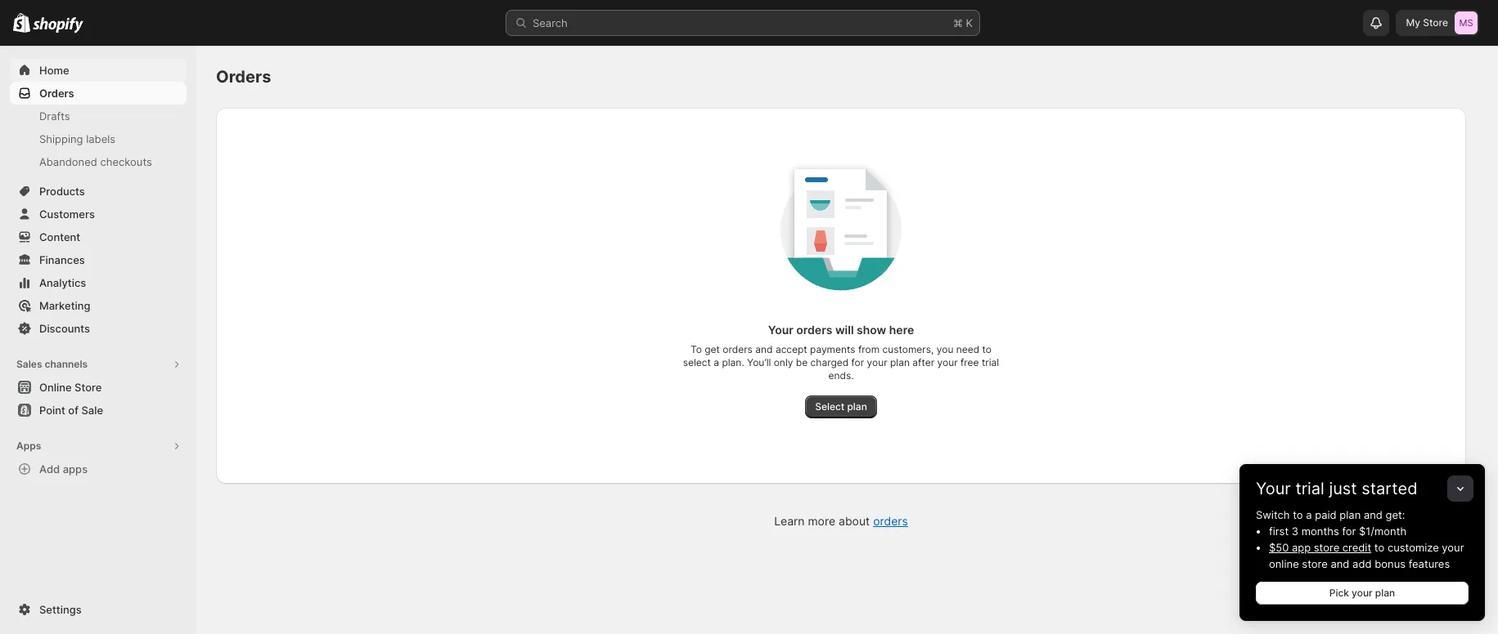 Task type: locate. For each thing, give the bounding box(es) containing it.
0 horizontal spatial trial
[[982, 357, 999, 369]]

0 horizontal spatial a
[[714, 357, 719, 369]]

to up the 3 at the right
[[1293, 509, 1303, 522]]

pick
[[1330, 588, 1349, 600]]

about
[[839, 515, 870, 529]]

to customize your online store and add bonus features
[[1269, 542, 1464, 571]]

0 horizontal spatial orders
[[39, 87, 74, 100]]

0 horizontal spatial your
[[768, 323, 794, 337]]

a left paid
[[1306, 509, 1312, 522]]

your up 'switch' on the bottom right of the page
[[1256, 480, 1291, 499]]

and inside to customize your online store and add bonus features
[[1331, 558, 1350, 571]]

point of sale button
[[0, 399, 196, 422]]

store down months
[[1314, 542, 1340, 555]]

switch to a paid plan and get:
[[1256, 509, 1405, 522]]

1 horizontal spatial shopify image
[[33, 17, 84, 33]]

1 horizontal spatial for
[[1342, 525, 1356, 538]]

plan
[[890, 357, 910, 369], [847, 401, 867, 413], [1340, 509, 1361, 522], [1375, 588, 1395, 600]]

0 vertical spatial your
[[768, 323, 794, 337]]

orders link
[[873, 515, 908, 529]]

and left the add
[[1331, 558, 1350, 571]]

plan down bonus
[[1375, 588, 1395, 600]]

store inside to customize your online store and add bonus features
[[1302, 558, 1328, 571]]

0 horizontal spatial store
[[75, 381, 102, 394]]

from
[[858, 344, 880, 356]]

$1/month
[[1359, 525, 1407, 538]]

learn more about orders
[[774, 515, 908, 529]]

a inside your orders will show here to get orders and accept payments from customers, you need to select a plan. you'll only be charged for your plan after your free trial ends.
[[714, 357, 719, 369]]

more
[[808, 515, 836, 529]]

1 vertical spatial to
[[1293, 509, 1303, 522]]

finances
[[39, 254, 85, 267]]

abandoned
[[39, 155, 97, 169]]

select
[[815, 401, 845, 413]]

store
[[1423, 16, 1448, 29], [75, 381, 102, 394]]

home link
[[10, 59, 187, 82]]

1 vertical spatial and
[[1364, 509, 1383, 522]]

orders
[[216, 67, 271, 87], [39, 87, 74, 100]]

abandoned checkouts
[[39, 155, 152, 169]]

learn
[[774, 515, 805, 529]]

2 vertical spatial and
[[1331, 558, 1350, 571]]

select plan
[[815, 401, 867, 413]]

and up you'll
[[755, 344, 773, 356]]

1 vertical spatial orders
[[723, 344, 753, 356]]

shipping labels link
[[10, 128, 187, 151]]

2 horizontal spatial and
[[1364, 509, 1383, 522]]

orders link
[[10, 82, 187, 105]]

a
[[714, 357, 719, 369], [1306, 509, 1312, 522]]

1 horizontal spatial and
[[1331, 558, 1350, 571]]

1 horizontal spatial a
[[1306, 509, 1312, 522]]

labels
[[86, 133, 115, 146]]

finances link
[[10, 249, 187, 272]]

started
[[1362, 480, 1418, 499]]

your up accept
[[768, 323, 794, 337]]

0 vertical spatial a
[[714, 357, 719, 369]]

a down get
[[714, 357, 719, 369]]

1 horizontal spatial orders
[[216, 67, 271, 87]]

1 vertical spatial a
[[1306, 509, 1312, 522]]

0 horizontal spatial and
[[755, 344, 773, 356]]

0 vertical spatial store
[[1423, 16, 1448, 29]]

plan right select
[[847, 401, 867, 413]]

2 vertical spatial to
[[1375, 542, 1385, 555]]

customize
[[1388, 542, 1439, 555]]

months
[[1302, 525, 1339, 538]]

orders right 'about'
[[873, 515, 908, 529]]

0 vertical spatial and
[[755, 344, 773, 356]]

be
[[796, 357, 808, 369]]

settings
[[39, 604, 82, 617]]

point of sale
[[39, 404, 103, 417]]

online store link
[[10, 376, 187, 399]]

add
[[1353, 558, 1372, 571]]

your for trial
[[1256, 480, 1291, 499]]

for down from
[[851, 357, 864, 369]]

orders up plan.
[[723, 344, 753, 356]]

1 vertical spatial your
[[1256, 480, 1291, 499]]

analytics
[[39, 277, 86, 290]]

your
[[768, 323, 794, 337], [1256, 480, 1291, 499]]

store down $50 app store credit link
[[1302, 558, 1328, 571]]

features
[[1409, 558, 1450, 571]]

1 horizontal spatial your
[[1256, 480, 1291, 499]]

your right pick
[[1352, 588, 1373, 600]]

0 horizontal spatial for
[[851, 357, 864, 369]]

orders up payments
[[796, 323, 833, 337]]

shopify image
[[13, 13, 30, 33], [33, 17, 84, 33]]

sale
[[81, 404, 103, 417]]

0 vertical spatial store
[[1314, 542, 1340, 555]]

sales
[[16, 358, 42, 371]]

trial right free
[[982, 357, 999, 369]]

your inside dropdown button
[[1256, 480, 1291, 499]]

and up $1/month
[[1364, 509, 1383, 522]]

k
[[966, 16, 973, 29]]

0 horizontal spatial to
[[982, 344, 992, 356]]

your
[[867, 357, 888, 369], [937, 357, 958, 369], [1442, 542, 1464, 555], [1352, 588, 1373, 600]]

for up credit
[[1342, 525, 1356, 538]]

paid
[[1315, 509, 1337, 522]]

orders
[[796, 323, 833, 337], [723, 344, 753, 356], [873, 515, 908, 529]]

sales channels
[[16, 358, 88, 371]]

to
[[982, 344, 992, 356], [1293, 509, 1303, 522], [1375, 542, 1385, 555]]

my store
[[1406, 16, 1448, 29]]

store up 'sale'
[[75, 381, 102, 394]]

your up features
[[1442, 542, 1464, 555]]

will
[[835, 323, 854, 337]]

1 horizontal spatial store
[[1423, 16, 1448, 29]]

your down you at the right
[[937, 357, 958, 369]]

your inside to customize your online store and add bonus features
[[1442, 542, 1464, 555]]

store for online store
[[75, 381, 102, 394]]

to down $1/month
[[1375, 542, 1385, 555]]

2 horizontal spatial orders
[[873, 515, 908, 529]]

your for orders
[[768, 323, 794, 337]]

1 vertical spatial for
[[1342, 525, 1356, 538]]

1 horizontal spatial orders
[[796, 323, 833, 337]]

store right my
[[1423, 16, 1448, 29]]

of
[[68, 404, 79, 417]]

point
[[39, 404, 65, 417]]

just
[[1329, 480, 1357, 499]]

0 vertical spatial for
[[851, 357, 864, 369]]

1 horizontal spatial trial
[[1296, 480, 1325, 499]]

0 vertical spatial to
[[982, 344, 992, 356]]

store inside button
[[75, 381, 102, 394]]

0 vertical spatial trial
[[982, 357, 999, 369]]

trial
[[982, 357, 999, 369], [1296, 480, 1325, 499]]

0 horizontal spatial orders
[[723, 344, 753, 356]]

to right need
[[982, 344, 992, 356]]

1 vertical spatial store
[[1302, 558, 1328, 571]]

online store button
[[0, 376, 196, 399]]

1 vertical spatial store
[[75, 381, 102, 394]]

your inside your orders will show here to get orders and accept payments from customers, you need to select a plan. you'll only be charged for your plan after your free trial ends.
[[768, 323, 794, 337]]

marketing
[[39, 299, 90, 313]]

add apps
[[39, 463, 88, 476]]

⌘
[[953, 16, 963, 29]]

2 horizontal spatial to
[[1375, 542, 1385, 555]]

for inside your trial just started element
[[1342, 525, 1356, 538]]

trial up paid
[[1296, 480, 1325, 499]]

1 horizontal spatial to
[[1293, 509, 1303, 522]]

channels
[[45, 358, 88, 371]]

plan down customers,
[[890, 357, 910, 369]]

checkouts
[[100, 155, 152, 169]]

for
[[851, 357, 864, 369], [1342, 525, 1356, 538]]

1 vertical spatial trial
[[1296, 480, 1325, 499]]

plan up first 3 months for $1/month
[[1340, 509, 1361, 522]]

your down from
[[867, 357, 888, 369]]



Task type: vqa. For each thing, say whether or not it's contained in the screenshot.
number field
no



Task type: describe. For each thing, give the bounding box(es) containing it.
customers
[[39, 208, 95, 221]]

first 3 months for $1/month
[[1269, 525, 1407, 538]]

ends.
[[828, 370, 854, 382]]

only
[[774, 357, 793, 369]]

content
[[39, 231, 80, 244]]

your trial just started
[[1256, 480, 1418, 499]]

2 vertical spatial orders
[[873, 515, 908, 529]]

discounts
[[39, 322, 90, 335]]

online
[[1269, 558, 1299, 571]]

sales channels button
[[10, 353, 187, 376]]

to inside your orders will show here to get orders and accept payments from customers, you need to select a plan. you'll only be charged for your plan after your free trial ends.
[[982, 344, 992, 356]]

need
[[956, 344, 980, 356]]

get
[[705, 344, 720, 356]]

plan.
[[722, 357, 744, 369]]

3
[[1292, 525, 1299, 538]]

app
[[1292, 542, 1311, 555]]

add
[[39, 463, 60, 476]]

my
[[1406, 16, 1421, 29]]

free
[[961, 357, 979, 369]]

content link
[[10, 226, 187, 249]]

home
[[39, 64, 69, 77]]

and for switch
[[1364, 509, 1383, 522]]

online store
[[39, 381, 102, 394]]

plan inside your orders will show here to get orders and accept payments from customers, you need to select a plan. you'll only be charged for your plan after your free trial ends.
[[890, 357, 910, 369]]

select plan link
[[805, 396, 877, 419]]

add apps button
[[10, 458, 187, 481]]

select
[[683, 357, 711, 369]]

trial inside dropdown button
[[1296, 480, 1325, 499]]

customers,
[[882, 344, 934, 356]]

trial inside your orders will show here to get orders and accept payments from customers, you need to select a plan. you'll only be charged for your plan after your free trial ends.
[[982, 357, 999, 369]]

you'll
[[747, 357, 771, 369]]

0 vertical spatial orders
[[796, 323, 833, 337]]

$50 app store credit link
[[1269, 542, 1372, 555]]

show
[[857, 323, 886, 337]]

0 horizontal spatial shopify image
[[13, 13, 30, 33]]

your trial just started element
[[1240, 507, 1485, 622]]

apps
[[63, 463, 88, 476]]

first
[[1269, 525, 1289, 538]]

drafts link
[[10, 105, 187, 128]]

online
[[39, 381, 72, 394]]

$50 app store credit
[[1269, 542, 1372, 555]]

bonus
[[1375, 558, 1406, 571]]

payments
[[810, 344, 856, 356]]

to inside to customize your online store and add bonus features
[[1375, 542, 1385, 555]]

for inside your orders will show here to get orders and accept payments from customers, you need to select a plan. you'll only be charged for your plan after your free trial ends.
[[851, 357, 864, 369]]

charged
[[811, 357, 849, 369]]

credit
[[1343, 542, 1372, 555]]

here
[[889, 323, 914, 337]]

apps
[[16, 440, 41, 453]]

pick your plan link
[[1256, 583, 1469, 606]]

get:
[[1386, 509, 1405, 522]]

after
[[913, 357, 935, 369]]

marketing link
[[10, 295, 187, 317]]

$50
[[1269, 542, 1289, 555]]

abandoned checkouts link
[[10, 151, 187, 173]]

analytics link
[[10, 272, 187, 295]]

discounts link
[[10, 317, 187, 340]]

and inside your orders will show here to get orders and accept payments from customers, you need to select a plan. you'll only be charged for your plan after your free trial ends.
[[755, 344, 773, 356]]

drafts
[[39, 110, 70, 123]]

store for my store
[[1423, 16, 1448, 29]]

point of sale link
[[10, 399, 187, 422]]

to
[[691, 344, 702, 356]]

my store image
[[1455, 11, 1478, 34]]

settings link
[[10, 599, 187, 622]]

customers link
[[10, 203, 187, 226]]

your orders will show here to get orders and accept payments from customers, you need to select a plan. you'll only be charged for your plan after your free trial ends.
[[683, 323, 999, 382]]

products link
[[10, 180, 187, 203]]

products
[[39, 185, 85, 198]]

your trial just started button
[[1240, 465, 1485, 499]]

and for to
[[1331, 558, 1350, 571]]

shipping
[[39, 133, 83, 146]]

apps button
[[10, 435, 187, 458]]

pick your plan
[[1330, 588, 1395, 600]]

you
[[937, 344, 954, 356]]

⌘ k
[[953, 16, 973, 29]]

switch
[[1256, 509, 1290, 522]]

search
[[533, 16, 568, 29]]



